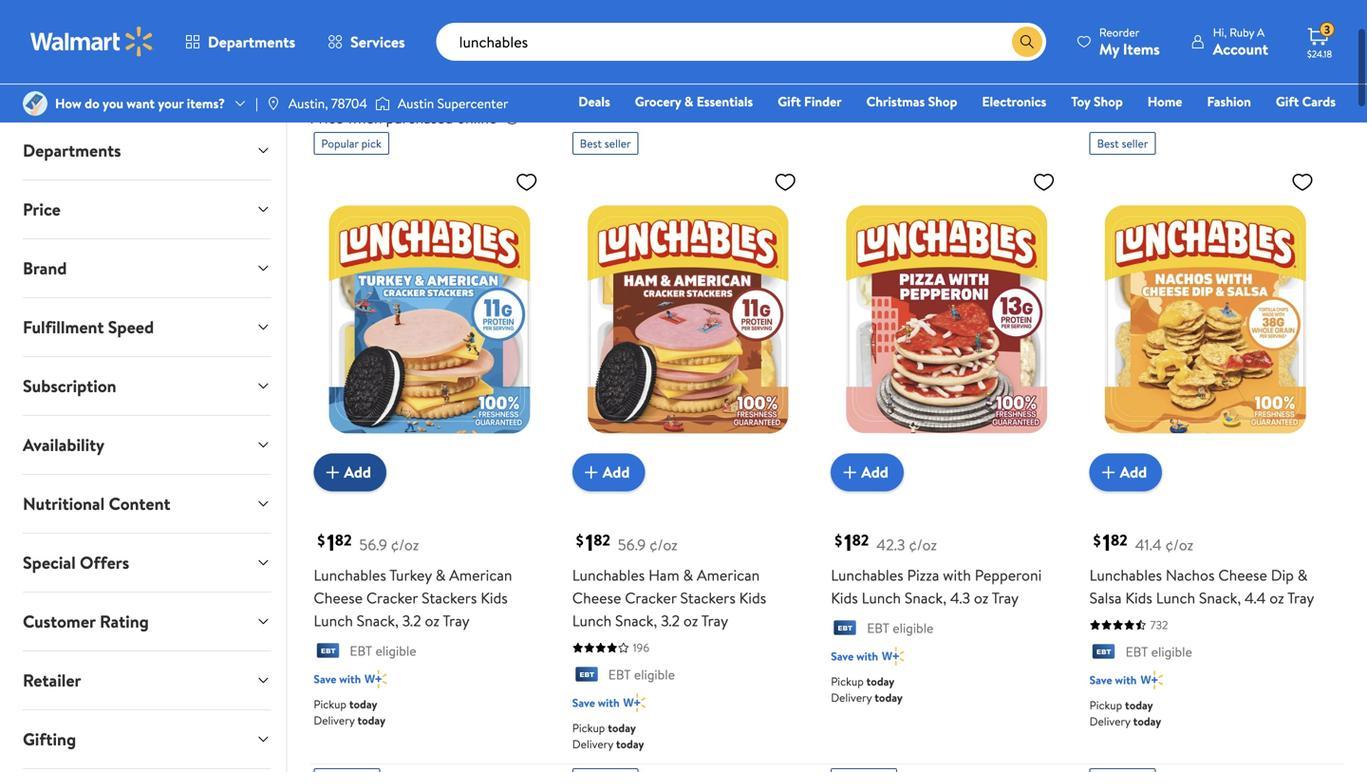 Task type: describe. For each thing, give the bounding box(es) containing it.
availability tab
[[8, 416, 286, 474]]

Search search field
[[437, 23, 1047, 61]]

departments inside tab
[[23, 139, 121, 162]]

content
[[109, 492, 171, 516]]

lunchables for $ 1 82 56.9 ¢/oz lunchables turkey & american cheese cracker stackers kids lunch snack, 3.2 oz tray
[[314, 565, 386, 586]]

3.2 for $ 1 82 56.9 ¢/oz lunchables ham & american cheese cracker stackers kids lunch snack, 3.2 oz tray
[[661, 610, 680, 631]]

add button for lunchables turkey & american cheese cracker stackers kids lunch snack, 3.2 oz tray
[[314, 454, 387, 492]]

special offers button
[[8, 534, 286, 592]]

electronics link
[[974, 91, 1056, 112]]

want
[[127, 94, 155, 113]]

cheese inside $ 1 82 41.4 ¢/oz lunchables nachos cheese dip & salsa kids lunch snack, 4.4 oz tray
[[1219, 565, 1268, 586]]

kids inside $ 1 82 56.9 ¢/oz lunchables turkey & american cheese cracker stackers kids lunch snack, 3.2 oz tray
[[481, 587, 508, 608]]

best seller for $ 1 82 41.4 ¢/oz lunchables nachos cheese dip & salsa kids lunch snack, 4.4 oz tray
[[1098, 135, 1149, 152]]

lunch inside $ 1 82 56.9 ¢/oz lunchables ham & american cheese cracker stackers kids lunch snack, 3.2 oz tray
[[573, 610, 612, 631]]

tray inside $ 1 82 41.4 ¢/oz lunchables nachos cheese dip & salsa kids lunch snack, 4.4 oz tray
[[1288, 587, 1315, 608]]

0 horizontal spatial ebt image
[[314, 643, 342, 662]]

offers
[[80, 551, 129, 575]]

purchased
[[386, 107, 453, 128]]

lunch inside '$ 1 82 42.3 ¢/oz lunchables pizza with pepperoni kids lunch snack, 4.3 oz tray'
[[862, 587, 901, 608]]

one debit link
[[1182, 118, 1264, 138]]

add for lunchables nachos cheese dip & salsa kids lunch snack, 4.4 oz tray
[[1120, 462, 1148, 483]]

ebt for left ebt icon
[[350, 642, 372, 660]]

42.3
[[877, 534, 906, 555]]

retailer
[[23, 669, 81, 692]]

1 for $ 1 82 42.3 ¢/oz lunchables pizza with pepperoni kids lunch snack, 4.3 oz tray
[[845, 527, 853, 558]]

cheese for $ 1 82 56.9 ¢/oz lunchables ham & american cheese cracker stackers kids lunch snack, 3.2 oz tray
[[573, 587, 622, 608]]

lunch inside $ 1 82 41.4 ¢/oz lunchables nachos cheese dip & salsa kids lunch snack, 4.4 oz tray
[[1157, 587, 1196, 608]]

electronics
[[983, 92, 1047, 111]]

nutritional content
[[23, 492, 171, 516]]

price button
[[8, 180, 286, 238]]

82 for $ 1 82 56.9 ¢/oz lunchables ham & american cheese cracker stackers kids lunch snack, 3.2 oz tray
[[594, 529, 611, 550]]

christmas shop
[[867, 92, 958, 111]]

grocery & essentials
[[635, 92, 753, 111]]

gifting
[[23, 728, 76, 751]]

best for $ 1 82 41.4 ¢/oz lunchables nachos cheese dip & salsa kids lunch snack, 4.4 oz tray
[[1098, 135, 1120, 152]]

2 add to cart image from the left
[[839, 461, 862, 484]]

|
[[256, 94, 258, 113]]

items?
[[187, 94, 225, 113]]

home link
[[1140, 91, 1192, 112]]

my
[[1100, 38, 1120, 59]]

4.4
[[1245, 587, 1267, 608]]

for
[[374, 67, 399, 94]]

eligible for left ebt icon
[[376, 642, 417, 660]]

results for "lunchables" (131)
[[310, 67, 537, 94]]

grocery
[[635, 92, 682, 111]]

ebt eligible for $ 1 82 41.4 ¢/oz lunchables nachos cheese dip & salsa kids lunch snack, 4.4 oz tray ebt icon
[[1126, 643, 1193, 661]]

austin
[[398, 94, 434, 113]]

reorder my items
[[1100, 24, 1161, 59]]

snack, inside $ 1 82 56.9 ¢/oz lunchables ham & american cheese cracker stackers kids lunch snack, 3.2 oz tray
[[616, 610, 658, 631]]

78704
[[331, 94, 368, 113]]

stackers for $ 1 82 56.9 ¢/oz lunchables ham & american cheese cracker stackers kids lunch snack, 3.2 oz tray
[[681, 587, 736, 608]]

reorder
[[1100, 24, 1140, 40]]

3
[[1325, 22, 1331, 38]]

speed
[[108, 315, 154, 339]]

ebt for $ 1 82 41.4 ¢/oz lunchables nachos cheese dip & salsa kids lunch snack, 4.4 oz tray ebt icon
[[1126, 643, 1149, 661]]

gift finder link
[[770, 91, 851, 112]]

ebt image for $ 1 82 56.9 ¢/oz lunchables ham & american cheese cracker stackers kids lunch snack, 3.2 oz tray
[[573, 667, 601, 686]]

¢/oz for $ 1 82 56.9 ¢/oz lunchables turkey & american cheese cracker stackers kids lunch snack, 3.2 oz tray
[[391, 534, 419, 555]]

lunchables pizza with pepperoni kids lunch snack, 4.3 oz tray image
[[831, 163, 1063, 476]]

1 for $ 1 82 41.4 ¢/oz lunchables nachos cheese dip & salsa kids lunch snack, 4.4 oz tray
[[1103, 527, 1111, 558]]

supercenter
[[438, 94, 509, 113]]

$ 1 82 56.9 ¢/oz lunchables ham & american cheese cracker stackers kids lunch snack, 3.2 oz tray
[[573, 527, 767, 631]]

kids inside $ 1 82 41.4 ¢/oz lunchables nachos cheese dip & salsa kids lunch snack, 4.4 oz tray
[[1126, 587, 1153, 608]]

turkey
[[390, 565, 432, 586]]

ebt for ebt icon corresponding to $ 1 82 56.9 ¢/oz lunchables ham & american cheese cracker stackers kids lunch snack, 3.2 oz tray
[[609, 665, 631, 684]]

lunchables ham & american cheese cracker stackers kids lunch snack, 3.2 oz tray image
[[573, 163, 805, 476]]

customer
[[23, 610, 96, 634]]

fulfillment speed tab
[[8, 298, 286, 356]]

salsa
[[1090, 587, 1122, 608]]

how
[[55, 94, 82, 113]]

best seller for $ 1 82 56.9 ¢/oz lunchables ham & american cheese cracker stackers kids lunch snack, 3.2 oz tray
[[580, 135, 631, 152]]

gift cards link
[[1268, 91, 1345, 112]]

essentials
[[697, 92, 753, 111]]

hi, ruby a account
[[1214, 24, 1269, 59]]

$ for $ 1 82 56.9 ¢/oz lunchables turkey & american cheese cracker stackers kids lunch snack, 3.2 oz tray
[[318, 530, 325, 551]]

registry link
[[1109, 118, 1175, 138]]

walmart image
[[30, 27, 154, 57]]

price when purchased online
[[310, 107, 497, 128]]

seller for $ 1 82 56.9 ¢/oz lunchables ham & american cheese cracker stackers kids lunch snack, 3.2 oz tray
[[605, 135, 631, 152]]

customer rating
[[23, 610, 149, 634]]

grocery & essentials link
[[627, 91, 762, 112]]

1 vertical spatial departments button
[[8, 122, 286, 180]]

cheese for $ 1 82 56.9 ¢/oz lunchables turkey & american cheese cracker stackers kids lunch snack, 3.2 oz tray
[[314, 587, 363, 608]]

when
[[347, 107, 382, 128]]

cracker for $ 1 82 56.9 ¢/oz lunchables turkey & american cheese cracker stackers kids lunch snack, 3.2 oz tray
[[367, 587, 418, 608]]

cards
[[1303, 92, 1337, 111]]

best for $ 1 82 56.9 ¢/oz lunchables ham & american cheese cracker stackers kids lunch snack, 3.2 oz tray
[[580, 135, 602, 152]]

gift finder
[[778, 92, 842, 111]]

ebt eligible for left ebt icon
[[350, 642, 417, 660]]

special
[[23, 551, 76, 575]]

home
[[1148, 92, 1183, 111]]

pick
[[362, 135, 382, 152]]

brand tab
[[8, 239, 286, 297]]

price tab
[[8, 180, 286, 238]]

41.4
[[1136, 534, 1162, 555]]

$ 1 82 41.4 ¢/oz lunchables nachos cheese dip & salsa kids lunch snack, 4.4 oz tray
[[1090, 527, 1315, 608]]

you
[[103, 94, 123, 113]]

pizza
[[908, 565, 940, 586]]

732
[[1151, 617, 1169, 633]]

oz inside $ 1 82 41.4 ¢/oz lunchables nachos cheese dip & salsa kids lunch snack, 4.4 oz tray
[[1270, 587, 1285, 608]]

availability
[[23, 433, 105, 457]]

availability button
[[8, 416, 286, 474]]

"lunchables"
[[404, 67, 505, 94]]

oz inside '$ 1 82 42.3 ¢/oz lunchables pizza with pepperoni kids lunch snack, 4.3 oz tray'
[[974, 587, 989, 608]]

one debit
[[1191, 119, 1255, 137]]

$ for $ 1 82 42.3 ¢/oz lunchables pizza with pepperoni kids lunch snack, 4.3 oz tray
[[835, 530, 843, 551]]

popular
[[321, 135, 359, 152]]

hi,
[[1214, 24, 1228, 40]]

subscription button
[[8, 357, 286, 415]]

lunchables for $ 1 82 41.4 ¢/oz lunchables nachos cheese dip & salsa kids lunch snack, 4.4 oz tray
[[1090, 565, 1163, 586]]

stackers for $ 1 82 56.9 ¢/oz lunchables turkey & american cheese cracker stackers kids lunch snack, 3.2 oz tray
[[422, 587, 477, 608]]

account
[[1214, 38, 1269, 59]]

price for price
[[23, 198, 61, 221]]

82 for $ 1 82 56.9 ¢/oz lunchables turkey & american cheese cracker stackers kids lunch snack, 3.2 oz tray
[[335, 529, 352, 550]]

retailer tab
[[8, 652, 286, 710]]

pepperoni
[[975, 565, 1042, 586]]

Walmart Site-Wide search field
[[437, 23, 1047, 61]]

gifting button
[[8, 711, 286, 768]]

finder
[[805, 92, 842, 111]]

cracker for $ 1 82 56.9 ¢/oz lunchables ham & american cheese cracker stackers kids lunch snack, 3.2 oz tray
[[625, 587, 677, 608]]

fulfillment
[[23, 315, 104, 339]]

search icon image
[[1020, 34, 1035, 49]]

add to cart image for lunchables nachos cheese dip & salsa kids lunch snack, 4.4 oz tray
[[1098, 461, 1120, 484]]

oz inside $ 1 82 56.9 ¢/oz lunchables ham & american cheese cracker stackers kids lunch snack, 3.2 oz tray
[[684, 610, 699, 631]]

online
[[457, 107, 497, 128]]

56.9 for $ 1 82 56.9 ¢/oz lunchables turkey & american cheese cracker stackers kids lunch snack, 3.2 oz tray
[[360, 534, 387, 555]]

shop for toy shop
[[1094, 92, 1123, 111]]

ebt for ebt image
[[867, 619, 890, 637]]

nachos
[[1166, 565, 1215, 586]]

fashion
[[1208, 92, 1252, 111]]

fulfillment speed button
[[8, 298, 286, 356]]



Task type: locate. For each thing, give the bounding box(es) containing it.
2 shop from the left
[[1094, 92, 1123, 111]]

2 1 from the left
[[586, 527, 594, 558]]

82 inside $ 1 82 56.9 ¢/oz lunchables turkey & american cheese cracker stackers kids lunch snack, 3.2 oz tray
[[335, 529, 352, 550]]

subscription tab
[[8, 357, 286, 415]]

3.2 for $ 1 82 56.9 ¢/oz lunchables turkey & american cheese cracker stackers kids lunch snack, 3.2 oz tray
[[402, 610, 421, 631]]

austin,
[[289, 94, 328, 113]]

1 american from the left
[[450, 565, 512, 586]]

shop for christmas shop
[[929, 92, 958, 111]]

how do you want your items?
[[55, 94, 225, 113]]

1 for $ 1 82 56.9 ¢/oz lunchables turkey & american cheese cracker stackers kids lunch snack, 3.2 oz tray
[[327, 527, 335, 558]]

1 horizontal spatial cracker
[[625, 587, 677, 608]]

1 horizontal spatial 3.2
[[661, 610, 680, 631]]

lunchables left turkey
[[314, 565, 386, 586]]

¢/oz inside $ 1 82 56.9 ¢/oz lunchables ham & american cheese cracker stackers kids lunch snack, 3.2 oz tray
[[650, 534, 678, 555]]

0 vertical spatial departments button
[[169, 19, 312, 65]]

0 horizontal spatial best
[[580, 135, 602, 152]]

ebt eligible
[[867, 619, 934, 637], [350, 642, 417, 660], [1126, 643, 1193, 661], [609, 665, 675, 684]]

customer rating button
[[8, 593, 286, 651]]

cracker inside $ 1 82 56.9 ¢/oz lunchables turkey & american cheese cracker stackers kids lunch snack, 3.2 oz tray
[[367, 587, 418, 608]]

0 horizontal spatial  image
[[266, 96, 281, 111]]

0 horizontal spatial price
[[23, 198, 61, 221]]

0 horizontal spatial shop
[[929, 92, 958, 111]]

shop
[[929, 92, 958, 111], [1094, 92, 1123, 111]]

1 horizontal spatial cheese
[[573, 587, 622, 608]]

kids inside $ 1 82 56.9 ¢/oz lunchables ham & american cheese cracker stackers kids lunch snack, 3.2 oz tray
[[740, 587, 767, 608]]

snack, down pizza
[[905, 587, 947, 608]]

eligible
[[893, 619, 934, 637], [376, 642, 417, 660], [1152, 643, 1193, 661], [634, 665, 675, 684]]

& inside $ 1 82 56.9 ¢/oz lunchables ham & american cheese cracker stackers kids lunch snack, 3.2 oz tray
[[683, 565, 694, 586]]

add to cart image
[[321, 461, 344, 484], [839, 461, 862, 484], [1098, 461, 1120, 484]]

0 vertical spatial price
[[310, 107, 344, 128]]

&
[[685, 92, 694, 111], [436, 565, 446, 586], [683, 565, 694, 586], [1298, 565, 1308, 586]]

shop right toy
[[1094, 92, 1123, 111]]

0 horizontal spatial cracker
[[367, 587, 418, 608]]

3.2 down ham
[[661, 610, 680, 631]]

¢/oz for $ 1 82 42.3 ¢/oz lunchables pizza with pepperoni kids lunch snack, 4.3 oz tray
[[909, 534, 938, 555]]

registry
[[1118, 119, 1166, 137]]

2 3.2 from the left
[[661, 610, 680, 631]]

$ inside '$ 1 82 42.3 ¢/oz lunchables pizza with pepperoni kids lunch snack, 4.3 oz tray'
[[835, 530, 843, 551]]

0 vertical spatial departments
[[208, 31, 295, 52]]

4 add button from the left
[[1090, 454, 1163, 492]]

0 horizontal spatial stackers
[[422, 587, 477, 608]]

1 ¢/oz from the left
[[391, 534, 419, 555]]

1 best seller from the left
[[580, 135, 631, 152]]

1 inside $ 1 82 56.9 ¢/oz lunchables turkey & american cheese cracker stackers kids lunch snack, 3.2 oz tray
[[327, 527, 335, 558]]

ruby
[[1230, 24, 1255, 40]]

kids inside '$ 1 82 42.3 ¢/oz lunchables pizza with pepperoni kids lunch snack, 4.3 oz tray'
[[831, 587, 858, 608]]

4 kids from the left
[[1126, 587, 1153, 608]]

0 horizontal spatial 56.9
[[360, 534, 387, 555]]

1 cracker from the left
[[367, 587, 418, 608]]

2 seller from the left
[[1122, 135, 1149, 152]]

82 for $ 1 82 41.4 ¢/oz lunchables nachos cheese dip & salsa kids lunch snack, 4.4 oz tray
[[1111, 529, 1128, 550]]

toy shop link
[[1063, 91, 1132, 112]]

1 horizontal spatial price
[[310, 107, 344, 128]]

1 best from the left
[[580, 135, 602, 152]]

& right ham
[[683, 565, 694, 586]]

0 horizontal spatial 3.2
[[402, 610, 421, 631]]

lunchables turkey & american cheese cracker stackers kids lunch snack, 3.2 oz tray image
[[314, 163, 546, 476]]

add to cart image
[[580, 461, 603, 484]]

american inside $ 1 82 56.9 ¢/oz lunchables turkey & american cheese cracker stackers kids lunch snack, 3.2 oz tray
[[450, 565, 512, 586]]

1 horizontal spatial seller
[[1122, 135, 1149, 152]]

cracker
[[367, 587, 418, 608], [625, 587, 677, 608]]

eligible down "732"
[[1152, 643, 1193, 661]]

1 horizontal spatial 56.9
[[618, 534, 646, 555]]

2 best seller from the left
[[1098, 135, 1149, 152]]

1 horizontal spatial departments
[[208, 31, 295, 52]]

& inside $ 1 82 41.4 ¢/oz lunchables nachos cheese dip & salsa kids lunch snack, 4.4 oz tray
[[1298, 565, 1308, 586]]

debit
[[1223, 119, 1255, 137]]

¢/oz inside '$ 1 82 42.3 ¢/oz lunchables pizza with pepperoni kids lunch snack, 4.3 oz tray'
[[909, 534, 938, 555]]

 image for austin, 78704
[[266, 96, 281, 111]]

toy shop
[[1072, 92, 1123, 111]]

american for $ 1 82 56.9 ¢/oz lunchables ham & american cheese cracker stackers kids lunch snack, 3.2 oz tray
[[697, 565, 760, 586]]

2 gift from the left
[[1277, 92, 1300, 111]]

austin, 78704
[[289, 94, 368, 113]]

departments button up |
[[169, 19, 312, 65]]

4 1 from the left
[[1103, 527, 1111, 558]]

1 horizontal spatial best
[[1098, 135, 1120, 152]]

lunchables nachos cheese dip & salsa kids lunch snack, 4.4 oz tray image
[[1090, 163, 1322, 476]]

1 inside $ 1 82 41.4 ¢/oz lunchables nachos cheese dip & salsa kids lunch snack, 4.4 oz tray
[[1103, 527, 1111, 558]]

services button
[[312, 19, 421, 65]]

walmart+ link
[[1271, 118, 1345, 138]]

2 82 from the left
[[594, 529, 611, 550]]

best down toy shop link
[[1098, 135, 1120, 152]]

2 stackers from the left
[[681, 587, 736, 608]]

82 inside $ 1 82 56.9 ¢/oz lunchables ham & american cheese cracker stackers kids lunch snack, 3.2 oz tray
[[594, 529, 611, 550]]

1 horizontal spatial best seller
[[1098, 135, 1149, 152]]

 image
[[23, 91, 47, 116]]

walmart plus image
[[882, 647, 905, 666], [365, 669, 387, 688], [1141, 670, 1164, 689], [624, 693, 646, 712]]

eligible down $ 1 82 56.9 ¢/oz lunchables turkey & american cheese cracker stackers kids lunch snack, 3.2 oz tray
[[376, 642, 417, 660]]

snack, inside '$ 1 82 42.3 ¢/oz lunchables pizza with pepperoni kids lunch snack, 4.3 oz tray'
[[905, 587, 947, 608]]

american right turkey
[[450, 565, 512, 586]]

¢/oz up turkey
[[391, 534, 419, 555]]

1 inside $ 1 82 56.9 ¢/oz lunchables ham & american cheese cracker stackers kids lunch snack, 3.2 oz tray
[[586, 527, 594, 558]]

& right turkey
[[436, 565, 446, 586]]

4 $ from the left
[[1094, 530, 1101, 551]]

price for price when purchased online
[[310, 107, 344, 128]]

2 american from the left
[[697, 565, 760, 586]]

0 horizontal spatial add to cart image
[[321, 461, 344, 484]]

0 horizontal spatial departments
[[23, 139, 121, 162]]

¢/oz inside $ 1 82 56.9 ¢/oz lunchables turkey & american cheese cracker stackers kids lunch snack, 3.2 oz tray
[[391, 534, 419, 555]]

gift for finder
[[778, 92, 801, 111]]

82
[[335, 529, 352, 550], [594, 529, 611, 550], [853, 529, 869, 550], [1111, 529, 1128, 550]]

subscription
[[23, 374, 116, 398]]

fashion link
[[1199, 91, 1260, 112]]

1 inside '$ 1 82 42.3 ¢/oz lunchables pizza with pepperoni kids lunch snack, 4.3 oz tray'
[[845, 527, 853, 558]]

1 horizontal spatial ebt image
[[573, 667, 601, 686]]

do
[[85, 94, 99, 113]]

nutritional content button
[[8, 475, 286, 533]]

services
[[351, 31, 405, 52]]

lunchables left ham
[[573, 565, 645, 586]]

1 vertical spatial departments
[[23, 139, 121, 162]]

4 add from the left
[[1120, 462, 1148, 483]]

snack, left 4.4
[[1200, 587, 1242, 608]]

rating
[[100, 610, 149, 634]]

today
[[867, 673, 895, 689], [875, 689, 903, 706], [349, 696, 378, 712], [1126, 697, 1154, 713], [358, 712, 386, 728], [1134, 713, 1162, 729], [608, 720, 636, 736], [616, 736, 644, 752]]

2 56.9 from the left
[[618, 534, 646, 555]]

departments button
[[169, 19, 312, 65], [8, 122, 286, 180]]

snack, up '196'
[[616, 610, 658, 631]]

1 horizontal spatial stackers
[[681, 587, 736, 608]]

2 best from the left
[[1098, 135, 1120, 152]]

stackers
[[422, 587, 477, 608], [681, 587, 736, 608]]

eligible for $ 1 82 41.4 ¢/oz lunchables nachos cheese dip & salsa kids lunch snack, 4.4 oz tray ebt icon
[[1152, 643, 1193, 661]]

& inside $ 1 82 56.9 ¢/oz lunchables turkey & american cheese cracker stackers kids lunch snack, 3.2 oz tray
[[436, 565, 446, 586]]

cracker down turkey
[[367, 587, 418, 608]]

2 add from the left
[[603, 462, 630, 483]]

tray inside '$ 1 82 42.3 ¢/oz lunchables pizza with pepperoni kids lunch snack, 4.3 oz tray'
[[992, 587, 1019, 608]]

cheese
[[1219, 565, 1268, 586], [314, 587, 363, 608], [573, 587, 622, 608]]

gift inside gift cards registry
[[1277, 92, 1300, 111]]

1 add to cart image from the left
[[321, 461, 344, 484]]

3.2 inside $ 1 82 56.9 ¢/oz lunchables turkey & american cheese cracker stackers kids lunch snack, 3.2 oz tray
[[402, 610, 421, 631]]

with
[[943, 565, 972, 586], [857, 648, 879, 664], [339, 671, 361, 687], [1116, 672, 1137, 688], [598, 695, 620, 711]]

nutritional content tab
[[8, 475, 286, 533]]

 image down for
[[375, 94, 390, 113]]

& right the grocery
[[685, 92, 694, 111]]

items
[[1124, 38, 1161, 59]]

1 add button from the left
[[314, 454, 387, 492]]

tray inside $ 1 82 56.9 ¢/oz lunchables ham & american cheese cracker stackers kids lunch snack, 3.2 oz tray
[[702, 610, 729, 631]]

seller for $ 1 82 41.4 ¢/oz lunchables nachos cheese dip & salsa kids lunch snack, 4.4 oz tray
[[1122, 135, 1149, 152]]

christmas
[[867, 92, 925, 111]]

2 cracker from the left
[[625, 587, 677, 608]]

price up popular
[[310, 107, 344, 128]]

82 inside '$ 1 82 42.3 ¢/oz lunchables pizza with pepperoni kids lunch snack, 4.3 oz tray'
[[853, 529, 869, 550]]

 image for austin supercenter
[[375, 94, 390, 113]]

 image right |
[[266, 96, 281, 111]]

2 ¢/oz from the left
[[650, 534, 678, 555]]

ebt eligible for ebt icon corresponding to $ 1 82 56.9 ¢/oz lunchables ham & american cheese cracker stackers kids lunch snack, 3.2 oz tray
[[609, 665, 675, 684]]

3 ¢/oz from the left
[[909, 534, 938, 555]]

best down deals link
[[580, 135, 602, 152]]

$ inside $ 1 82 56.9 ¢/oz lunchables turkey & american cheese cracker stackers kids lunch snack, 3.2 oz tray
[[318, 530, 325, 551]]

 image
[[375, 94, 390, 113], [266, 96, 281, 111]]

lunchables for $ 1 82 42.3 ¢/oz lunchables pizza with pepperoni kids lunch snack, 4.3 oz tray
[[831, 565, 904, 586]]

best
[[580, 135, 602, 152], [1098, 135, 1120, 152]]

ebt eligible down "732"
[[1126, 643, 1193, 661]]

brand button
[[8, 239, 286, 297]]

1 seller from the left
[[605, 135, 631, 152]]

1 horizontal spatial american
[[697, 565, 760, 586]]

196
[[633, 640, 650, 656]]

add to favorites list, lunchables ham & american cheese cracker stackers kids lunch snack, 3.2 oz tray image
[[774, 170, 797, 194]]

lunchables inside '$ 1 82 42.3 ¢/oz lunchables pizza with pepperoni kids lunch snack, 4.3 oz tray'
[[831, 565, 904, 586]]

$24.18
[[1308, 47, 1333, 60]]

3 add button from the left
[[831, 454, 904, 492]]

& right dip
[[1298, 565, 1308, 586]]

lunchables down 42.3 on the right bottom of page
[[831, 565, 904, 586]]

american for $ 1 82 56.9 ¢/oz lunchables turkey & american cheese cracker stackers kids lunch snack, 3.2 oz tray
[[450, 565, 512, 586]]

1 shop from the left
[[929, 92, 958, 111]]

gift cards registry
[[1118, 92, 1337, 137]]

toy
[[1072, 92, 1091, 111]]

lunchables
[[314, 565, 386, 586], [573, 565, 645, 586], [831, 565, 904, 586], [1090, 565, 1163, 586]]

tray inside $ 1 82 56.9 ¢/oz lunchables turkey & american cheese cracker stackers kids lunch snack, 3.2 oz tray
[[443, 610, 470, 631]]

lunchables inside $ 1 82 56.9 ¢/oz lunchables ham & american cheese cracker stackers kids lunch snack, 3.2 oz tray
[[573, 565, 645, 586]]

departments up |
[[208, 31, 295, 52]]

1 vertical spatial price
[[23, 198, 61, 221]]

ebt image
[[314, 643, 342, 662], [1090, 644, 1119, 663], [573, 667, 601, 686]]

ebt
[[867, 619, 890, 637], [350, 642, 372, 660], [1126, 643, 1149, 661], [609, 665, 631, 684]]

add for lunchables ham & american cheese cracker stackers kids lunch snack, 3.2 oz tray
[[603, 462, 630, 483]]

cheese inside $ 1 82 56.9 ¢/oz lunchables ham & american cheese cracker stackers kids lunch snack, 3.2 oz tray
[[573, 587, 622, 608]]

1 56.9 from the left
[[360, 534, 387, 555]]

a
[[1258, 24, 1265, 40]]

deals link
[[570, 91, 619, 112]]

departments
[[208, 31, 295, 52], [23, 139, 121, 162]]

add button for lunchables nachos cheese dip & salsa kids lunch snack, 4.4 oz tray
[[1090, 454, 1163, 492]]

austin supercenter
[[398, 94, 509, 113]]

ebt eligible for ebt image
[[867, 619, 934, 637]]

add to cart image for lunchables turkey & american cheese cracker stackers kids lunch snack, 3.2 oz tray
[[321, 461, 344, 484]]

pickup today delivery today
[[831, 673, 903, 706], [314, 696, 386, 728], [1090, 697, 1162, 729], [573, 720, 644, 752]]

¢/oz inside $ 1 82 41.4 ¢/oz lunchables nachos cheese dip & salsa kids lunch snack, 4.4 oz tray
[[1166, 534, 1194, 555]]

1 82 from the left
[[335, 529, 352, 550]]

departments button down want
[[8, 122, 286, 180]]

$ inside $ 1 82 41.4 ¢/oz lunchables nachos cheese dip & salsa kids lunch snack, 4.4 oz tray
[[1094, 530, 1101, 551]]

ebt eligible down '196'
[[609, 665, 675, 684]]

price inside dropdown button
[[23, 198, 61, 221]]

dip
[[1272, 565, 1295, 586]]

departments down how
[[23, 139, 121, 162]]

add to favorites list, lunchables pizza with pepperoni kids lunch snack, 4.3 oz tray image
[[1033, 170, 1056, 194]]

snack, down turkey
[[357, 610, 399, 631]]

1 kids from the left
[[481, 587, 508, 608]]

cheese inside $ 1 82 56.9 ¢/oz lunchables turkey & american cheese cracker stackers kids lunch snack, 3.2 oz tray
[[314, 587, 363, 608]]

4.3
[[951, 587, 971, 608]]

oz
[[974, 587, 989, 608], [1270, 587, 1285, 608], [425, 610, 440, 631], [684, 610, 699, 631]]

3 kids from the left
[[831, 587, 858, 608]]

delivery
[[831, 689, 872, 706], [314, 712, 355, 728], [1090, 713, 1131, 729], [573, 736, 614, 752]]

add for lunchables turkey & american cheese cracker stackers kids lunch snack, 3.2 oz tray
[[344, 462, 371, 483]]

one
[[1191, 119, 1219, 137]]

oz inside $ 1 82 56.9 ¢/oz lunchables turkey & american cheese cracker stackers kids lunch snack, 3.2 oz tray
[[425, 610, 440, 631]]

snack, inside $ 1 82 41.4 ¢/oz lunchables nachos cheese dip & salsa kids lunch snack, 4.4 oz tray
[[1200, 587, 1242, 608]]

nutritional
[[23, 492, 105, 516]]

eligible for ebt icon corresponding to $ 1 82 56.9 ¢/oz lunchables ham & american cheese cracker stackers kids lunch snack, 3.2 oz tray
[[634, 665, 675, 684]]

¢/oz up pizza
[[909, 534, 938, 555]]

0 horizontal spatial american
[[450, 565, 512, 586]]

lunchables inside $ 1 82 41.4 ¢/oz lunchables nachos cheese dip & salsa kids lunch snack, 4.4 oz tray
[[1090, 565, 1163, 586]]

tray
[[992, 587, 1019, 608], [1288, 587, 1315, 608], [443, 610, 470, 631], [702, 610, 729, 631]]

1 1 from the left
[[327, 527, 335, 558]]

save with
[[831, 648, 879, 664], [314, 671, 361, 687], [1090, 672, 1137, 688], [573, 695, 620, 711]]

add to favorites list, lunchables nachos cheese dip & salsa kids lunch snack, 4.4 oz tray image
[[1292, 170, 1315, 194]]

add button for lunchables ham & american cheese cracker stackers kids lunch snack, 3.2 oz tray
[[573, 454, 645, 492]]

lunchables for $ 1 82 56.9 ¢/oz lunchables ham & american cheese cracker stackers kids lunch snack, 3.2 oz tray
[[573, 565, 645, 586]]

2 horizontal spatial cheese
[[1219, 565, 1268, 586]]

3 add to cart image from the left
[[1098, 461, 1120, 484]]

2 horizontal spatial add to cart image
[[1098, 461, 1120, 484]]

56.9 inside $ 1 82 56.9 ¢/oz lunchables turkey & american cheese cracker stackers kids lunch snack, 3.2 oz tray
[[360, 534, 387, 555]]

2 horizontal spatial ebt image
[[1090, 644, 1119, 663]]

walmart+
[[1280, 119, 1337, 137]]

ebt image
[[831, 620, 860, 639]]

deals
[[579, 92, 611, 111]]

¢/oz right the 41.4
[[1166, 534, 1194, 555]]

customer rating tab
[[8, 593, 286, 651]]

82 for $ 1 82 42.3 ¢/oz lunchables pizza with pepperoni kids lunch snack, 4.3 oz tray
[[853, 529, 869, 550]]

56.9 for $ 1 82 56.9 ¢/oz lunchables ham & american cheese cracker stackers kids lunch snack, 3.2 oz tray
[[618, 534, 646, 555]]

seller down home
[[1122, 135, 1149, 152]]

gift for cards
[[1277, 92, 1300, 111]]

results
[[310, 67, 370, 94]]

1 add from the left
[[344, 462, 371, 483]]

2 lunchables from the left
[[573, 565, 645, 586]]

3 lunchables from the left
[[831, 565, 904, 586]]

¢/oz for $ 1 82 56.9 ¢/oz lunchables ham & american cheese cracker stackers kids lunch snack, 3.2 oz tray
[[650, 534, 678, 555]]

(131)
[[509, 71, 537, 92]]

2 add button from the left
[[573, 454, 645, 492]]

eligible down '196'
[[634, 665, 675, 684]]

lunch inside $ 1 82 56.9 ¢/oz lunchables turkey & american cheese cracker stackers kids lunch snack, 3.2 oz tray
[[314, 610, 353, 631]]

add
[[344, 462, 371, 483], [603, 462, 630, 483], [862, 462, 889, 483], [1120, 462, 1148, 483]]

3 $ from the left
[[835, 530, 843, 551]]

¢/oz up ham
[[650, 534, 678, 555]]

gift left cards
[[1277, 92, 1300, 111]]

popular pick
[[321, 135, 382, 152]]

gifting tab
[[8, 711, 286, 768]]

3 add from the left
[[862, 462, 889, 483]]

82 inside $ 1 82 41.4 ¢/oz lunchables nachos cheese dip & salsa kids lunch snack, 4.4 oz tray
[[1111, 529, 1128, 550]]

1 for $ 1 82 56.9 ¢/oz lunchables ham & american cheese cracker stackers kids lunch snack, 3.2 oz tray
[[586, 527, 594, 558]]

3.2 inside $ 1 82 56.9 ¢/oz lunchables ham & american cheese cracker stackers kids lunch snack, 3.2 oz tray
[[661, 610, 680, 631]]

tab
[[8, 769, 286, 772]]

4 82 from the left
[[1111, 529, 1128, 550]]

1 horizontal spatial gift
[[1277, 92, 1300, 111]]

ebt image for $ 1 82 41.4 ¢/oz lunchables nachos cheese dip & salsa kids lunch snack, 4.4 oz tray
[[1090, 644, 1119, 663]]

¢/oz for $ 1 82 41.4 ¢/oz lunchables nachos cheese dip & salsa kids lunch snack, 4.4 oz tray
[[1166, 534, 1194, 555]]

departments tab
[[8, 122, 286, 180]]

$ for $ 1 82 56.9 ¢/oz lunchables ham & american cheese cracker stackers kids lunch snack, 3.2 oz tray
[[576, 530, 584, 551]]

stackers inside $ 1 82 56.9 ¢/oz lunchables turkey & american cheese cracker stackers kids lunch snack, 3.2 oz tray
[[422, 587, 477, 608]]

brand
[[23, 256, 67, 280]]

56.9 inside $ 1 82 56.9 ¢/oz lunchables ham & american cheese cracker stackers kids lunch snack, 3.2 oz tray
[[618, 534, 646, 555]]

0 horizontal spatial best seller
[[580, 135, 631, 152]]

2 kids from the left
[[740, 587, 767, 608]]

stackers inside $ 1 82 56.9 ¢/oz lunchables ham & american cheese cracker stackers kids lunch snack, 3.2 oz tray
[[681, 587, 736, 608]]

retailer button
[[8, 652, 286, 710]]

with inside '$ 1 82 42.3 ¢/oz lunchables pizza with pepperoni kids lunch snack, 4.3 oz tray'
[[943, 565, 972, 586]]

ebt eligible right ebt image
[[867, 619, 934, 637]]

best seller down deals link
[[580, 135, 631, 152]]

1 horizontal spatial add to cart image
[[839, 461, 862, 484]]

special offers tab
[[8, 534, 286, 592]]

ebt eligible down $ 1 82 56.9 ¢/oz lunchables turkey & american cheese cracker stackers kids lunch snack, 3.2 oz tray
[[350, 642, 417, 660]]

1 $ from the left
[[318, 530, 325, 551]]

0 horizontal spatial gift
[[778, 92, 801, 111]]

$ for $ 1 82 41.4 ¢/oz lunchables nachos cheese dip & salsa kids lunch snack, 4.4 oz tray
[[1094, 530, 1101, 551]]

lunchables inside $ 1 82 56.9 ¢/oz lunchables turkey & american cheese cracker stackers kids lunch snack, 3.2 oz tray
[[314, 565, 386, 586]]

1 stackers from the left
[[422, 587, 477, 608]]

3 1 from the left
[[845, 527, 853, 558]]

american
[[450, 565, 512, 586], [697, 565, 760, 586]]

3.2 down turkey
[[402, 610, 421, 631]]

seller down deals
[[605, 135, 631, 152]]

kids
[[481, 587, 508, 608], [740, 587, 767, 608], [831, 587, 858, 608], [1126, 587, 1153, 608]]

lunchables up salsa
[[1090, 565, 1163, 586]]

cracker inside $ 1 82 56.9 ¢/oz lunchables ham & american cheese cracker stackers kids lunch snack, 3.2 oz tray
[[625, 587, 677, 608]]

best seller down toy shop link
[[1098, 135, 1149, 152]]

fulfillment speed
[[23, 315, 154, 339]]

2 $ from the left
[[576, 530, 584, 551]]

ham
[[649, 565, 680, 586]]

0 horizontal spatial cheese
[[314, 587, 363, 608]]

1 lunchables from the left
[[314, 565, 386, 586]]

eligible for ebt image
[[893, 619, 934, 637]]

price up brand
[[23, 198, 61, 221]]

snack, inside $ 1 82 56.9 ¢/oz lunchables turkey & american cheese cracker stackers kids lunch snack, 3.2 oz tray
[[357, 610, 399, 631]]

4 lunchables from the left
[[1090, 565, 1163, 586]]

gift
[[778, 92, 801, 111], [1277, 92, 1300, 111]]

american inside $ 1 82 56.9 ¢/oz lunchables ham & american cheese cracker stackers kids lunch snack, 3.2 oz tray
[[697, 565, 760, 586]]

best seller
[[580, 135, 631, 152], [1098, 135, 1149, 152]]

gift left finder
[[778, 92, 801, 111]]

$ inside $ 1 82 56.9 ¢/oz lunchables ham & american cheese cracker stackers kids lunch snack, 3.2 oz tray
[[576, 530, 584, 551]]

1 horizontal spatial shop
[[1094, 92, 1123, 111]]

$ 1 82 56.9 ¢/oz lunchables turkey & american cheese cracker stackers kids lunch snack, 3.2 oz tray
[[314, 527, 512, 631]]

1 gift from the left
[[778, 92, 801, 111]]

4 ¢/oz from the left
[[1166, 534, 1194, 555]]

1 horizontal spatial  image
[[375, 94, 390, 113]]

legal information image
[[505, 110, 520, 125]]

shop right christmas
[[929, 92, 958, 111]]

add to favorites list, lunchables turkey & american cheese cracker stackers kids lunch snack, 3.2 oz tray image
[[516, 170, 538, 194]]

add button
[[314, 454, 387, 492], [573, 454, 645, 492], [831, 454, 904, 492], [1090, 454, 1163, 492]]

eligible down pizza
[[893, 619, 934, 637]]

cracker down ham
[[625, 587, 677, 608]]

christmas shop link
[[858, 91, 966, 112]]

american right ham
[[697, 565, 760, 586]]

3 82 from the left
[[853, 529, 869, 550]]

0 horizontal spatial seller
[[605, 135, 631, 152]]

1 3.2 from the left
[[402, 610, 421, 631]]



Task type: vqa. For each thing, say whether or not it's contained in the screenshot.
Chalk Markers
no



